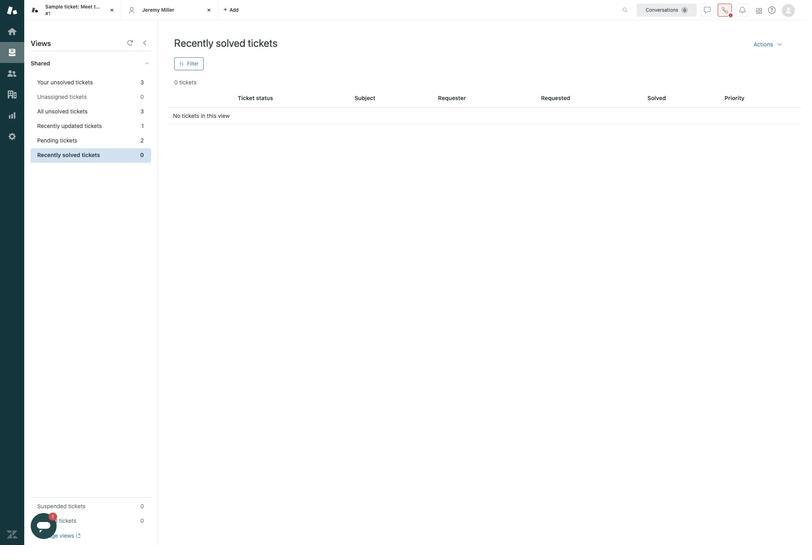 Task type: locate. For each thing, give the bounding box(es) containing it.
1 horizontal spatial recently solved tickets
[[174, 37, 278, 49]]

ticket
[[103, 4, 116, 10]]

recently solved tickets down pending tickets
[[37, 152, 100, 159]]

1 3 from the top
[[140, 79, 144, 86]]

tab
[[24, 0, 121, 20]]

0 horizontal spatial recently solved tickets
[[37, 152, 100, 159]]

recently for 1
[[37, 123, 60, 129]]

view
[[218, 112, 230, 119]]

manage
[[37, 533, 58, 540]]

get help image
[[769, 6, 776, 14]]

1 vertical spatial recently solved tickets
[[37, 152, 100, 159]]

manage views link
[[37, 533, 80, 540]]

the
[[94, 4, 102, 10]]

1
[[141, 123, 144, 129]]

solved down add popup button
[[216, 37, 246, 49]]

actions
[[754, 41, 774, 48]]

priority
[[725, 95, 745, 102]]

reporting image
[[7, 110, 17, 121]]

0 for suspended tickets
[[140, 504, 144, 510]]

shared button
[[24, 51, 136, 76]]

1 vertical spatial solved
[[62, 152, 80, 159]]

recently solved tickets
[[174, 37, 278, 49], [37, 152, 100, 159]]

all unsolved tickets
[[37, 108, 88, 115]]

3 up 1
[[140, 108, 144, 115]]

0 for recently solved tickets
[[140, 152, 144, 159]]

sample
[[45, 4, 63, 10]]

unsolved
[[51, 79, 74, 86], [45, 108, 69, 115]]

collapse views pane image
[[142, 40, 148, 46]]

in
[[201, 112, 205, 119]]

unsolved up unassigned tickets
[[51, 79, 74, 86]]

3
[[140, 79, 144, 86], [140, 108, 144, 115]]

this
[[207, 112, 217, 119]]

refresh views pane image
[[127, 40, 133, 46]]

recently
[[174, 37, 214, 49], [37, 123, 60, 129], [37, 152, 61, 159]]

0 vertical spatial unsolved
[[51, 79, 74, 86]]

1 vertical spatial 3
[[140, 108, 144, 115]]

2 vertical spatial recently
[[37, 152, 61, 159]]

unsolved down 'unassigned'
[[45, 108, 69, 115]]

2 3 from the top
[[140, 108, 144, 115]]

solved
[[216, 37, 246, 49], [62, 152, 80, 159]]

solved down pending tickets
[[62, 152, 80, 159]]

0 vertical spatial solved
[[216, 37, 246, 49]]

pending tickets
[[37, 137, 77, 144]]

0 horizontal spatial solved
[[62, 152, 80, 159]]

unsolved for your
[[51, 79, 74, 86]]

suspended tickets
[[37, 504, 86, 510]]

close image
[[108, 6, 116, 14]]

recently up filter
[[174, 37, 214, 49]]

3 down collapse views pane icon
[[140, 79, 144, 86]]

0
[[174, 79, 178, 86], [140, 93, 144, 100], [140, 152, 144, 159], [140, 504, 144, 510], [140, 518, 144, 525]]

shared heading
[[24, 51, 158, 76]]

button displays agent's chat status as invisible. image
[[704, 7, 711, 13]]

1 vertical spatial recently
[[37, 123, 60, 129]]

admin image
[[7, 131, 17, 142]]

1 vertical spatial unsolved
[[45, 108, 69, 115]]

deleted tickets
[[37, 518, 76, 525]]

shared
[[31, 60, 50, 67]]

main element
[[0, 0, 24, 546]]

recently solved tickets down add popup button
[[174, 37, 278, 49]]

jeremy
[[142, 7, 160, 13]]

sample ticket: meet the ticket #1
[[45, 4, 116, 16]]

2
[[141, 137, 144, 144]]

add button
[[218, 0, 244, 20]]

meet
[[81, 4, 93, 10]]

0 vertical spatial 3
[[140, 79, 144, 86]]

recently down pending
[[37, 152, 61, 159]]

tickets
[[248, 37, 278, 49], [76, 79, 93, 86], [179, 79, 197, 86], [69, 93, 87, 100], [70, 108, 88, 115], [182, 112, 199, 119], [85, 123, 102, 129], [60, 137, 77, 144], [82, 152, 100, 159], [68, 504, 86, 510], [59, 518, 76, 525]]

updated
[[61, 123, 83, 129]]

1 horizontal spatial solved
[[216, 37, 246, 49]]

recently up pending
[[37, 123, 60, 129]]

requester
[[438, 95, 466, 102]]

unassigned
[[37, 93, 68, 100]]

no
[[173, 112, 181, 119]]



Task type: describe. For each thing, give the bounding box(es) containing it.
organizations image
[[7, 89, 17, 100]]

zendesk support image
[[7, 5, 17, 16]]

suspended
[[37, 504, 67, 510]]

add
[[230, 7, 239, 13]]

no tickets in this view
[[173, 112, 230, 119]]

pending
[[37, 137, 58, 144]]

0 vertical spatial recently solved tickets
[[174, 37, 278, 49]]

filter
[[187, 61, 199, 67]]

ticket:
[[64, 4, 79, 10]]

views
[[60, 533, 74, 540]]

manage views
[[37, 533, 74, 540]]

3 for your unsolved tickets
[[140, 79, 144, 86]]

subject
[[355, 95, 376, 102]]

status
[[256, 95, 273, 102]]

ticket status
[[238, 95, 273, 102]]

views image
[[7, 47, 17, 58]]

actions button
[[748, 36, 790, 53]]

3 for all unsolved tickets
[[140, 108, 144, 115]]

tabs tab list
[[24, 0, 614, 20]]

conversations button
[[637, 3, 697, 16]]

get started image
[[7, 26, 17, 37]]

notifications image
[[740, 7, 746, 13]]

views
[[31, 39, 51, 48]]

conversations
[[646, 7, 679, 13]]

deleted
[[37, 518, 58, 525]]

#1
[[45, 10, 51, 16]]

your
[[37, 79, 49, 86]]

ticket
[[238, 95, 255, 102]]

filter button
[[174, 57, 204, 70]]

tab containing sample ticket: meet the ticket
[[24, 0, 121, 20]]

jeremy miller tab
[[121, 0, 218, 20]]

close image
[[205, 6, 213, 14]]

requested
[[541, 95, 571, 102]]

zendesk products image
[[757, 8, 762, 14]]

unassigned tickets
[[37, 93, 87, 100]]

solved
[[648, 95, 666, 102]]

0 vertical spatial recently
[[174, 37, 214, 49]]

(opens in a new tab) image
[[74, 534, 80, 539]]

0 tickets
[[174, 79, 197, 86]]

jeremy miller
[[142, 7, 174, 13]]

zendesk image
[[7, 530, 17, 541]]

0 for deleted tickets
[[140, 518, 144, 525]]

your unsolved tickets
[[37, 79, 93, 86]]

0 for unassigned tickets
[[140, 93, 144, 100]]

customers image
[[7, 68, 17, 79]]

recently for 0
[[37, 152, 61, 159]]

unsolved for all
[[45, 108, 69, 115]]

recently updated tickets
[[37, 123, 102, 129]]

all
[[37, 108, 44, 115]]

miller
[[161, 7, 174, 13]]



Task type: vqa. For each thing, say whether or not it's contained in the screenshot.
the take
no



